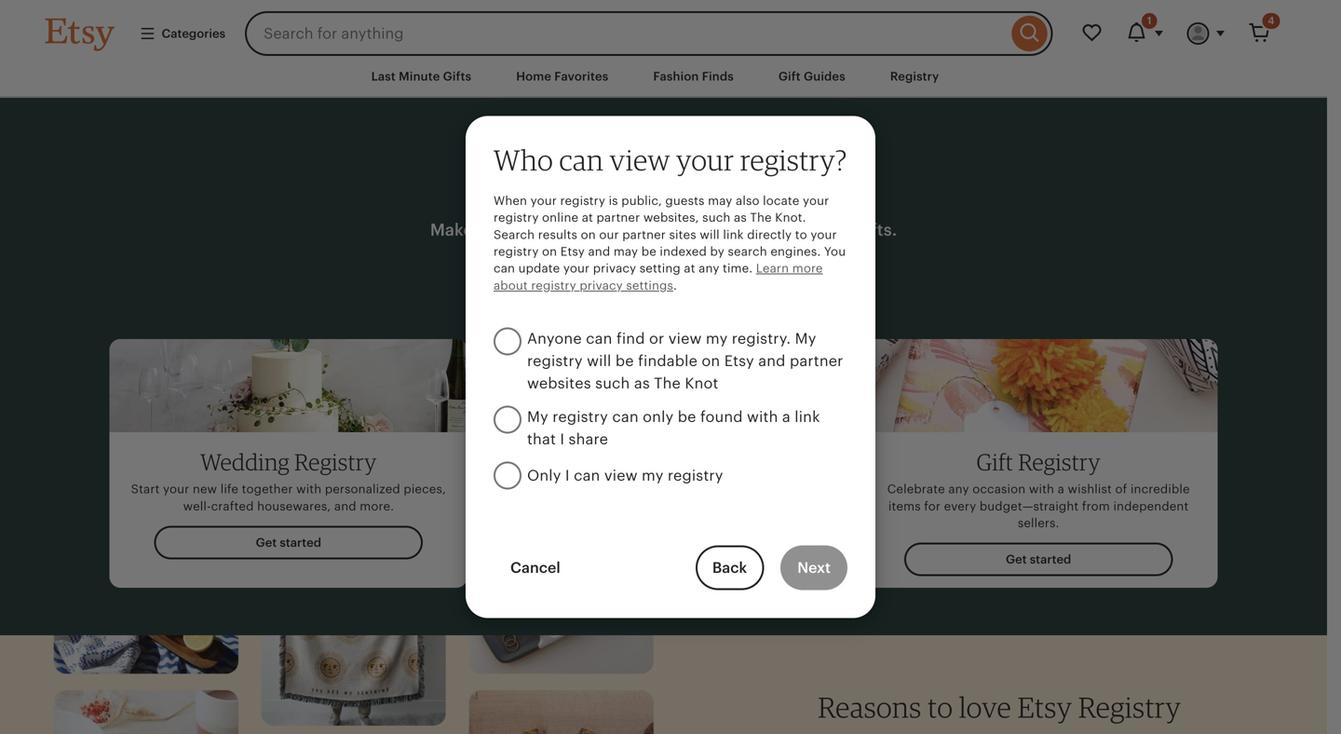 Task type: describe. For each thing, give the bounding box(es) containing it.
registry.
[[732, 330, 791, 347]]

love
[[959, 690, 1012, 724]]

world
[[682, 482, 715, 496]]

and inside wedding registry start your new life together with personalized pieces, well-crafted housewares, and more.
[[334, 499, 357, 513]]

wedding
[[200, 448, 290, 476]]

cancel
[[510, 559, 561, 576]]

my registry can only be found with a link that i share
[[527, 409, 820, 448]]

find
[[617, 330, 645, 347]]

privacy inside learn more about registry privacy settings
[[580, 278, 623, 292]]

my inside anyone can find or view my registry. my registry will be findable on etsy and partner websites such as the knot
[[706, 330, 728, 347]]

0 horizontal spatial may
[[614, 245, 638, 259]]

public,
[[622, 194, 662, 208]]

the inside anyone can find or view my registry. my registry will be findable on etsy and partner websites such as the knot
[[654, 375, 681, 392]]

gift registry celebrate any occasion with a wishlist of incredible items for every budget—straight from independent sellers.
[[887, 448, 1190, 530]]

your up guests
[[676, 142, 734, 177]]

can down share
[[574, 467, 600, 484]]

personalized
[[325, 482, 400, 496]]

your up special
[[803, 194, 829, 208]]

etsy up online
[[557, 152, 628, 199]]

search
[[494, 228, 535, 242]]

cuddliest
[[651, 499, 706, 513]]

guests
[[665, 194, 705, 208]]

can inside when your registry is public, guests may also locate your registry online at partner websites, such as the knot. search results on our partner sites will link directly to your registry on etsy and may be indexed by search engines. you can update your privacy setting at any time.
[[494, 262, 515, 275]]

that
[[527, 431, 556, 448]]

update
[[518, 262, 560, 275]]

registry for etsy
[[636, 152, 771, 199]]

baby
[[595, 448, 645, 476]]

be inside my registry can only be found with a link that i share
[[678, 409, 696, 425]]

registry for wedding
[[294, 448, 377, 476]]

sellers.
[[1018, 516, 1060, 530]]

setting
[[640, 262, 681, 275]]

reasons
[[818, 690, 922, 724]]

anyone
[[527, 330, 582, 347]]

will inside when your registry is public, guests may also locate your registry online at partner websites, such as the knot. search results on our partner sites will link directly to your registry on etsy and may be indexed by search engines. you can update your privacy setting at any time.
[[700, 228, 720, 242]]

independent
[[1114, 499, 1189, 513]]

0 vertical spatial view
[[610, 142, 670, 177]]

be inside when your registry is public, guests may also locate your registry online at partner websites, such as the knot. search results on our partner sites will link directly to your registry on etsy and may be indexed by search engines. you can update your privacy setting at any time.
[[642, 245, 657, 259]]

your inside the baby registry welcome your little one to the world with custom items and the cutest, cuddliest creations.
[[559, 482, 585, 496]]

such inside anyone can find or view my registry. my registry will be findable on etsy and partner websites such as the knot
[[595, 375, 630, 392]]

registry for gift
[[1018, 448, 1101, 476]]

with up by
[[707, 220, 742, 239]]

2 vertical spatial to
[[928, 690, 953, 724]]

reasons to love etsy registry
[[818, 690, 1181, 724]]

well-
[[183, 499, 211, 513]]

for
[[924, 499, 941, 513]]

more
[[792, 262, 823, 275]]

only
[[527, 467, 561, 484]]

1 vertical spatial the
[[585, 499, 604, 513]]

link inside when your registry is public, guests may also locate your registry online at partner websites, such as the knot. search results on our partner sites will link directly to your registry on etsy and may be indexed by search engines. you can update your privacy setting at any time.
[[723, 228, 744, 242]]

settings
[[626, 278, 673, 292]]

1 vertical spatial i
[[565, 467, 570, 484]]

baby registry welcome your little one to the world with custom items and the cutest, cuddliest creations.
[[501, 448, 827, 513]]

housewares,
[[257, 499, 331, 513]]

or
[[649, 330, 665, 347]]

with inside my registry can only be found with a link that i share
[[747, 409, 778, 425]]

your up online
[[531, 194, 557, 208]]

registry inside learn more about registry privacy settings
[[531, 278, 576, 292]]

next button
[[781, 546, 848, 590]]

by
[[710, 245, 725, 259]]

findable
[[638, 353, 698, 369]]

can right who
[[559, 142, 604, 177]]

learn more about registry privacy settings
[[494, 262, 823, 292]]

new
[[193, 482, 217, 496]]

be inside anyone can find or view my registry. my registry will be findable on etsy and partner websites such as the knot
[[616, 353, 634, 369]]

crafted
[[211, 499, 254, 513]]

cancel button
[[494, 546, 577, 590]]

registry up cuddliest
[[668, 467, 723, 484]]

little
[[588, 482, 615, 496]]

will inside anyone can find or view my registry. my registry will be findable on etsy and partner websites such as the knot
[[587, 353, 612, 369]]

2 vertical spatial view
[[604, 467, 638, 484]]

1 vertical spatial on
[[542, 245, 557, 259]]

when
[[494, 194, 527, 208]]

registry?
[[740, 142, 847, 177]]

time.
[[723, 262, 753, 275]]

you
[[824, 245, 846, 259]]

etsy inside when your registry is public, guests may also locate your registry online at partner websites, such as the knot. search results on our partner sites will link directly to your registry on etsy and may be indexed by search engines. you can update your privacy setting at any time.
[[561, 245, 585, 259]]

with inside the gift registry celebrate any occasion with a wishlist of incredible items for every budget—straight from independent sellers.
[[1029, 482, 1055, 496]]

about
[[494, 278, 528, 292]]

registry inside my registry can only be found with a link that i share
[[553, 409, 608, 425]]

items inside the baby registry welcome your little one to the world with custom items and the cutest, cuddliest creations.
[[794, 482, 827, 496]]

a inside the gift registry celebrate any occasion with a wishlist of incredible items for every budget—straight from independent sellers.
[[1058, 482, 1065, 496]]

only
[[643, 409, 674, 425]]

online
[[542, 211, 579, 225]]

special
[[794, 220, 852, 239]]

celebrate
[[887, 482, 945, 496]]

next
[[798, 559, 831, 576]]

our
[[599, 228, 619, 242]]

pieces,
[[404, 482, 446, 496]]

1 horizontal spatial the
[[659, 482, 678, 496]]

knot
[[685, 375, 719, 392]]

wishlist
[[1068, 482, 1112, 496]]

wedding registry start your new life together with personalized pieces, well-crafted housewares, and more.
[[131, 448, 446, 513]]

privacy inside when your registry is public, guests may also locate your registry online at partner websites, such as the knot. search results on our partner sites will link directly to your registry on etsy and may be indexed by search engines. you can update your privacy setting at any time.
[[593, 262, 636, 275]]

of
[[1115, 482, 1127, 496]]

who
[[494, 142, 553, 177]]

1 vertical spatial at
[[684, 262, 695, 275]]

incredible
[[1131, 482, 1190, 496]]

sites
[[669, 228, 697, 242]]

custom
[[747, 482, 791, 496]]

gifts.
[[856, 220, 897, 239]]

gift
[[977, 448, 1014, 476]]

when your registry is public, guests may also locate your registry online at partner websites, such as the knot. search results on our partner sites will link directly to your registry on etsy and may be indexed by search engines. you can update your privacy setting at any time.
[[494, 194, 846, 275]]

who can view your registry?
[[494, 142, 847, 177]]



Task type: vqa. For each thing, say whether or not it's contained in the screenshot.
reasons
yes



Task type: locate. For each thing, give the bounding box(es) containing it.
1 horizontal spatial items
[[889, 499, 921, 513]]

1 vertical spatial a
[[1058, 482, 1065, 496]]

0 horizontal spatial be
[[616, 353, 634, 369]]

a
[[782, 409, 791, 425], [1058, 482, 1065, 496]]

0 vertical spatial my
[[706, 330, 728, 347]]

any inside when your registry is public, guests may also locate your registry online at partner websites, such as the knot. search results on our partner sites will link directly to your registry on etsy and may be indexed by search engines. you can update your privacy setting at any time.
[[699, 262, 720, 275]]

with right 'found'
[[747, 409, 778, 425]]

and down the registry. on the right top
[[758, 353, 786, 369]]

to inside the baby registry welcome your little one to the world with custom items and the cutest, cuddliest creations.
[[644, 482, 656, 496]]

on left our
[[581, 228, 596, 242]]

0 vertical spatial the
[[750, 211, 772, 225]]

items inside the gift registry celebrate any occasion with a wishlist of incredible items for every budget—straight from independent sellers.
[[889, 499, 921, 513]]

1 vertical spatial will
[[587, 353, 612, 369]]

my left the registry. on the right top
[[706, 330, 728, 347]]

1 horizontal spatial a
[[1058, 482, 1065, 496]]

registry up share
[[553, 409, 608, 425]]

who can view your registry? dialog
[[0, 0, 1341, 734]]

0 horizontal spatial on
[[542, 245, 557, 259]]

i inside my registry can only be found with a link that i share
[[560, 431, 565, 448]]

registry inside the baby registry welcome your little one to the world with custom items and the cutest, cuddliest creations.
[[650, 448, 732, 476]]

registry inside the gift registry celebrate any occasion with a wishlist of incredible items for every budget—straight from independent sellers.
[[1018, 448, 1101, 476]]

can left only
[[612, 409, 639, 425]]

0 horizontal spatial will
[[587, 353, 612, 369]]

can inside anyone can find or view my registry. my registry will be findable on etsy and partner websites such as the knot
[[586, 330, 613, 347]]

start
[[131, 482, 160, 496]]

0 vertical spatial the
[[659, 482, 678, 496]]

1 horizontal spatial as
[[734, 211, 747, 225]]

creations.
[[710, 499, 768, 513]]

0 vertical spatial any
[[699, 262, 720, 275]]

on up knot
[[702, 353, 720, 369]]

the
[[659, 482, 678, 496], [585, 499, 604, 513]]

as
[[734, 211, 747, 225], [634, 375, 650, 392]]

such up by
[[703, 211, 731, 225]]

0 horizontal spatial every
[[477, 220, 522, 239]]

may
[[708, 194, 733, 208], [614, 245, 638, 259]]

the down findable
[[654, 375, 681, 392]]

back
[[713, 559, 747, 576]]

i right that at the left bottom
[[560, 431, 565, 448]]

to right one
[[644, 482, 656, 496]]

with inside the baby registry welcome your little one to the world with custom items and the cutest, cuddliest creations.
[[718, 482, 744, 496]]

such down find
[[595, 375, 630, 392]]

partner down the registry. on the right top
[[790, 353, 844, 369]]

at right online
[[582, 211, 593, 225]]

items down celebrate
[[889, 499, 921, 513]]

learn more about registry privacy settings link
[[494, 262, 823, 292]]

engines.
[[771, 245, 821, 259]]

1 vertical spatial privacy
[[580, 278, 623, 292]]

my inside my registry can only be found with a link that i share
[[527, 409, 549, 425]]

1 vertical spatial such
[[595, 375, 630, 392]]

banner
[[12, 0, 1316, 56]]

may down our
[[614, 245, 638, 259]]

registry up online
[[560, 194, 605, 208]]

registry
[[560, 194, 605, 208], [494, 211, 539, 225], [494, 245, 539, 259], [531, 278, 576, 292], [527, 353, 583, 369], [553, 409, 608, 425], [668, 467, 723, 484]]

my inside anyone can find or view my registry. my registry will be findable on etsy and partner websites such as the knot
[[795, 330, 816, 347]]

0 horizontal spatial link
[[723, 228, 744, 242]]

0 vertical spatial may
[[708, 194, 733, 208]]

make every milestone meaningful with extra-special gifts.
[[430, 220, 897, 239]]

etsy down the registry. on the right top
[[724, 353, 754, 369]]

1 horizontal spatial my
[[706, 330, 728, 347]]

0 vertical spatial a
[[782, 409, 791, 425]]

partner down the is
[[597, 211, 640, 225]]

your inside wedding registry start your new life together with personalized pieces, well-crafted housewares, and more.
[[163, 482, 189, 496]]

also
[[736, 194, 760, 208]]

my right one
[[642, 467, 664, 484]]

registry
[[636, 152, 771, 199], [294, 448, 377, 476], [650, 448, 732, 476], [1018, 448, 1101, 476], [1078, 690, 1181, 724]]

registry down anyone
[[527, 353, 583, 369]]

etsy registry
[[557, 152, 771, 199]]

learn
[[756, 262, 789, 275]]

the
[[750, 211, 772, 225], [654, 375, 681, 392]]

at
[[582, 211, 593, 225], [684, 262, 695, 275]]

0 vertical spatial items
[[794, 482, 827, 496]]

privacy down our
[[593, 262, 636, 275]]

on inside anyone can find or view my registry. my registry will be findable on etsy and partner websites such as the knot
[[702, 353, 720, 369]]

0 vertical spatial link
[[723, 228, 744, 242]]

your right update on the left top of page
[[563, 262, 590, 275]]

registry down update on the left top of page
[[531, 278, 576, 292]]

as down findable
[[634, 375, 650, 392]]

1 vertical spatial may
[[614, 245, 638, 259]]

with up housewares,
[[296, 482, 322, 496]]

back button
[[696, 546, 764, 590]]

view up cutest,
[[604, 467, 638, 484]]

any inside the gift registry celebrate any occasion with a wishlist of incredible items for every budget—straight from independent sellers.
[[949, 482, 969, 496]]

2 horizontal spatial on
[[702, 353, 720, 369]]

registry inside anyone can find or view my registry. my registry will be findable on etsy and partner websites such as the knot
[[527, 353, 583, 369]]

with up creations.
[[718, 482, 744, 496]]

0 horizontal spatial at
[[582, 211, 593, 225]]

any left the occasion
[[949, 482, 969, 496]]

results
[[538, 228, 578, 242]]

1 horizontal spatial to
[[795, 228, 807, 242]]

0 vertical spatial will
[[700, 228, 720, 242]]

1 vertical spatial my
[[527, 409, 549, 425]]

0 vertical spatial at
[[582, 211, 593, 225]]

with up budget—straight
[[1029, 482, 1055, 496]]

0 horizontal spatial the
[[585, 499, 604, 513]]

your up you
[[811, 228, 837, 242]]

together
[[242, 482, 293, 496]]

1 vertical spatial any
[[949, 482, 969, 496]]

registry up search
[[494, 211, 539, 225]]

0 vertical spatial privacy
[[593, 262, 636, 275]]

privacy
[[593, 262, 636, 275], [580, 278, 623, 292]]

make
[[430, 220, 473, 239]]

2 vertical spatial partner
[[790, 353, 844, 369]]

may left also
[[708, 194, 733, 208]]

1 vertical spatial to
[[644, 482, 656, 496]]

your left little
[[559, 482, 585, 496]]

partner down "websites,"
[[622, 228, 666, 242]]

extra-
[[746, 220, 794, 239]]

will up websites
[[587, 353, 612, 369]]

0 horizontal spatial any
[[699, 262, 720, 275]]

websites,
[[644, 211, 699, 225]]

be right only
[[678, 409, 696, 425]]

0 horizontal spatial as
[[634, 375, 650, 392]]

view up findable
[[669, 330, 702, 347]]

0 horizontal spatial my
[[527, 409, 549, 425]]

0 vertical spatial as
[[734, 211, 747, 225]]

1 horizontal spatial my
[[795, 330, 816, 347]]

your up well-
[[163, 482, 189, 496]]

a inside my registry can only be found with a link that i share
[[782, 409, 791, 425]]

a right 'found'
[[782, 409, 791, 425]]

meaningful
[[611, 220, 703, 239]]

from
[[1082, 499, 1110, 513]]

i right the only
[[565, 467, 570, 484]]

1 horizontal spatial will
[[700, 228, 720, 242]]

can left find
[[586, 330, 613, 347]]

0 horizontal spatial items
[[794, 482, 827, 496]]

only i can view my registry
[[527, 467, 723, 484]]

link up search
[[723, 228, 744, 242]]

can
[[559, 142, 604, 177], [494, 262, 515, 275], [586, 330, 613, 347], [612, 409, 639, 425], [574, 467, 600, 484]]

etsy right "love"
[[1018, 690, 1072, 724]]

to inside when your registry is public, guests may also locate your registry online at partner websites, such as the knot. search results on our partner sites will link directly to your registry on etsy and may be indexed by search engines. you can update your privacy setting at any time.
[[795, 228, 807, 242]]

0 vertical spatial i
[[560, 431, 565, 448]]

as down also
[[734, 211, 747, 225]]

0 vertical spatial on
[[581, 228, 596, 242]]

partner inside anyone can find or view my registry. my registry will be findable on etsy and partner websites such as the knot
[[790, 353, 844, 369]]

the down little
[[585, 499, 604, 513]]

to
[[795, 228, 807, 242], [644, 482, 656, 496], [928, 690, 953, 724]]

0 vertical spatial every
[[477, 220, 522, 239]]

knot.
[[775, 211, 806, 225]]

1 horizontal spatial any
[[949, 482, 969, 496]]

1 horizontal spatial at
[[684, 262, 695, 275]]

and inside when your registry is public, guests may also locate your registry online at partner websites, such as the knot. search results on our partner sites will link directly to your registry on etsy and may be indexed by search engines. you can update your privacy setting at any time.
[[588, 245, 610, 259]]

1 vertical spatial partner
[[622, 228, 666, 242]]

be down find
[[616, 353, 634, 369]]

registry down search
[[494, 245, 539, 259]]

1 horizontal spatial may
[[708, 194, 733, 208]]

1 vertical spatial be
[[616, 353, 634, 369]]

1 horizontal spatial link
[[795, 409, 820, 425]]

as inside anyone can find or view my registry. my registry will be findable on etsy and partner websites such as the knot
[[634, 375, 650, 392]]

search
[[728, 245, 767, 259]]

registry inside wedding registry start your new life together with personalized pieces, well-crafted housewares, and more.
[[294, 448, 377, 476]]

directly
[[747, 228, 792, 242]]

found
[[700, 409, 743, 425]]

can up about at the left of page
[[494, 262, 515, 275]]

and down the only
[[559, 499, 581, 513]]

be up setting at the top of page
[[642, 245, 657, 259]]

indexed
[[660, 245, 707, 259]]

0 vertical spatial to
[[795, 228, 807, 242]]

can inside my registry can only be found with a link that i share
[[612, 409, 639, 425]]

1 vertical spatial items
[[889, 499, 921, 513]]

1 vertical spatial as
[[634, 375, 650, 392]]

0 vertical spatial such
[[703, 211, 731, 225]]

view
[[610, 142, 670, 177], [669, 330, 702, 347], [604, 467, 638, 484]]

0 vertical spatial my
[[795, 330, 816, 347]]

every right for
[[944, 499, 976, 513]]

websites
[[527, 375, 591, 392]]

my up that at the left bottom
[[527, 409, 549, 425]]

1 vertical spatial my
[[642, 467, 664, 484]]

1 vertical spatial view
[[669, 330, 702, 347]]

and inside anyone can find or view my registry. my registry will be findable on etsy and partner websites such as the knot
[[758, 353, 786, 369]]

any down by
[[699, 262, 720, 275]]

privacy left settings
[[580, 278, 623, 292]]

share
[[569, 431, 608, 448]]

my right the registry. on the right top
[[795, 330, 816, 347]]

budget—straight
[[980, 499, 1079, 513]]

any
[[699, 262, 720, 275], [949, 482, 969, 496]]

is
[[609, 194, 618, 208]]

0 vertical spatial be
[[642, 245, 657, 259]]

0 horizontal spatial my
[[642, 467, 664, 484]]

i
[[560, 431, 565, 448], [565, 467, 570, 484]]

and down our
[[588, 245, 610, 259]]

0 horizontal spatial to
[[644, 482, 656, 496]]

every down when at the top of page
[[477, 220, 522, 239]]

such inside when your registry is public, guests may also locate your registry online at partner websites, such as the knot. search results on our partner sites will link directly to your registry on etsy and may be indexed by search engines. you can update your privacy setting at any time.
[[703, 211, 731, 225]]

.
[[673, 278, 677, 292]]

my
[[795, 330, 816, 347], [527, 409, 549, 425]]

will
[[700, 228, 720, 242], [587, 353, 612, 369]]

link inside my registry can only be found with a link that i share
[[795, 409, 820, 425]]

view inside anyone can find or view my registry. my registry will be findable on etsy and partner websites such as the knot
[[669, 330, 702, 347]]

milestone
[[527, 220, 607, 239]]

registry for baby
[[650, 448, 732, 476]]

1 horizontal spatial every
[[944, 499, 976, 513]]

anyone can find or view my registry. my registry will be findable on etsy and partner websites such as the knot
[[527, 330, 844, 392]]

1 vertical spatial every
[[944, 499, 976, 513]]

on down results
[[542, 245, 557, 259]]

and down the 'personalized'
[[334, 499, 357, 513]]

at down 'indexed'
[[684, 262, 695, 275]]

will up by
[[700, 228, 720, 242]]

your
[[676, 142, 734, 177], [531, 194, 557, 208], [803, 194, 829, 208], [811, 228, 837, 242], [563, 262, 590, 275], [163, 482, 189, 496], [559, 482, 585, 496]]

1 vertical spatial the
[[654, 375, 681, 392]]

to left "love"
[[928, 690, 953, 724]]

view up public,
[[610, 142, 670, 177]]

one
[[618, 482, 640, 496]]

etsy inside anyone can find or view my registry. my registry will be findable on etsy and partner websites such as the knot
[[724, 353, 754, 369]]

1 horizontal spatial be
[[642, 245, 657, 259]]

with
[[707, 220, 742, 239], [747, 409, 778, 425], [296, 482, 322, 496], [718, 482, 744, 496], [1029, 482, 1055, 496]]

locate
[[763, 194, 800, 208]]

0 horizontal spatial a
[[782, 409, 791, 425]]

on
[[581, 228, 596, 242], [542, 245, 557, 259], [702, 353, 720, 369]]

my
[[706, 330, 728, 347], [642, 467, 664, 484]]

cutest,
[[607, 499, 648, 513]]

2 vertical spatial be
[[678, 409, 696, 425]]

items right custom
[[794, 482, 827, 496]]

welcome
[[501, 482, 555, 496]]

as inside when your registry is public, guests may also locate your registry online at partner websites, such as the knot. search results on our partner sites will link directly to your registry on etsy and may be indexed by search engines. you can update your privacy setting at any time.
[[734, 211, 747, 225]]

every inside the gift registry celebrate any occasion with a wishlist of incredible items for every budget—straight from independent sellers.
[[944, 499, 976, 513]]

the up the directly
[[750, 211, 772, 225]]

a left wishlist
[[1058, 482, 1065, 496]]

1 horizontal spatial the
[[750, 211, 772, 225]]

0 horizontal spatial the
[[654, 375, 681, 392]]

life
[[221, 482, 239, 496]]

the inside when your registry is public, guests may also locate your registry online at partner websites, such as the knot. search results on our partner sites will link directly to your registry on etsy and may be indexed by search engines. you can update your privacy setting at any time.
[[750, 211, 772, 225]]

the up cuddliest
[[659, 482, 678, 496]]

2 vertical spatial on
[[702, 353, 720, 369]]

1 horizontal spatial on
[[581, 228, 596, 242]]

etsy
[[557, 152, 628, 199], [561, 245, 585, 259], [724, 353, 754, 369], [1018, 690, 1072, 724]]

None search field
[[245, 11, 1053, 56]]

with inside wedding registry start your new life together with personalized pieces, well-crafted housewares, and more.
[[296, 482, 322, 496]]

2 horizontal spatial to
[[928, 690, 953, 724]]

occasion
[[973, 482, 1026, 496]]

0 vertical spatial partner
[[597, 211, 640, 225]]

link right 'found'
[[795, 409, 820, 425]]

2 horizontal spatial be
[[678, 409, 696, 425]]

and inside the baby registry welcome your little one to the world with custom items and the cutest, cuddliest creations.
[[559, 499, 581, 513]]

and
[[588, 245, 610, 259], [758, 353, 786, 369], [334, 499, 357, 513], [559, 499, 581, 513]]

such
[[703, 211, 731, 225], [595, 375, 630, 392]]

1 vertical spatial link
[[795, 409, 820, 425]]

0 horizontal spatial such
[[595, 375, 630, 392]]

1 horizontal spatial such
[[703, 211, 731, 225]]

to up engines. at top right
[[795, 228, 807, 242]]

etsy down results
[[561, 245, 585, 259]]

menu bar
[[12, 56, 1316, 98]]

more.
[[360, 499, 394, 513]]



